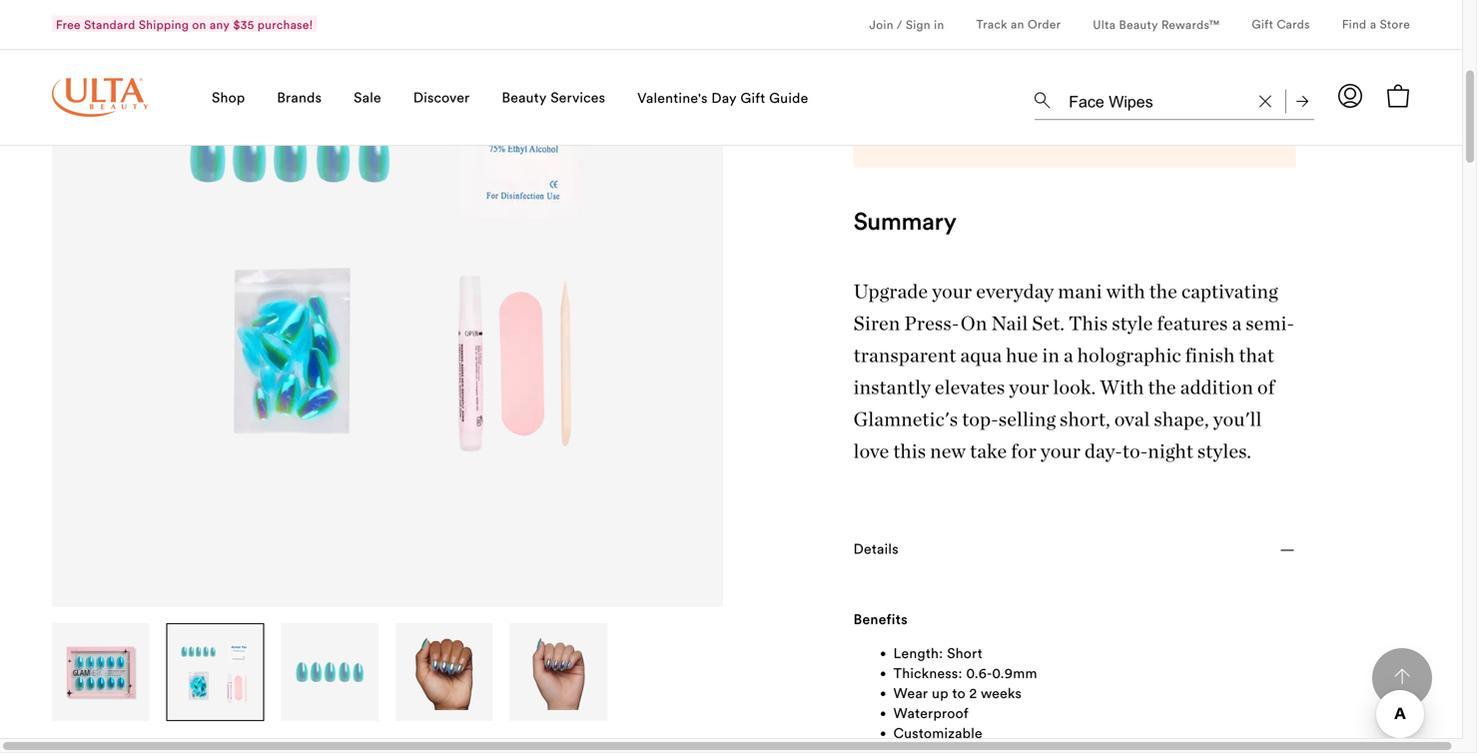 Task type: vqa. For each thing, say whether or not it's contained in the screenshot.
'close' icon
no



Task type: describe. For each thing, give the bounding box(es) containing it.
clear search image
[[1260, 96, 1272, 108]]

purchase.
[[1052, 77, 1124, 98]]

siren
[[854, 311, 901, 335]]

aqua
[[961, 343, 1002, 367]]

finish
[[1186, 343, 1236, 367]]

press-
[[905, 311, 961, 335]]

in-
[[893, 17, 908, 32]]

this
[[1069, 311, 1108, 335]]

shipping
[[139, 17, 189, 32]]

instantly
[[854, 375, 931, 399]]

up
[[932, 685, 949, 703]]

1 vertical spatial the
[[1149, 375, 1177, 399]]

brands button
[[277, 49, 322, 146]]

selling
[[999, 407, 1056, 431]]

length: short thickness: 0.6-0.9mm wear up to 2 weeks waterproof customizable
[[894, 645, 1038, 743]]

2
[[970, 685, 977, 703]]

ulta beauty rewards™
[[1093, 17, 1220, 32]]

on
[[961, 311, 988, 335]]

you'll
[[1214, 407, 1262, 431]]

track
[[977, 16, 1008, 31]]

with
[[1107, 279, 1146, 303]]

style
[[1112, 311, 1154, 335]]

summary
[[854, 206, 957, 236]]

sale button
[[354, 49, 382, 146]]

store
[[1380, 16, 1411, 31]]

valentine's day gift guide link
[[638, 89, 809, 109]]

glamnetic's
[[854, 407, 958, 431]]

take
[[970, 439, 1008, 463]]

valentine's
[[638, 89, 708, 107]]

2 / 5 group
[[167, 624, 265, 721]]

length:
[[894, 645, 944, 663]]

glamnetic siren press-on nails #4 image
[[407, 635, 482, 710]]

features
[[1158, 311, 1229, 335]]

short
[[947, 645, 983, 663]]

order
[[1028, 16, 1061, 31]]

holographic
[[1078, 343, 1182, 367]]

beauty services
[[502, 88, 606, 106]]

2 vertical spatial your
[[1041, 439, 1081, 463]]

beauty inside "button"
[[1120, 17, 1159, 32]]

go to ulta beauty homepage image
[[52, 78, 148, 117]]

for
[[1011, 439, 1037, 463]]

discover
[[414, 88, 470, 106]]

find
[[1343, 16, 1367, 31]]

discover button
[[414, 49, 470, 146]]

1 / 5 group
[[52, 624, 151, 721]]

1 vertical spatial your
[[1010, 375, 1050, 399]]

Search products and more search field
[[1067, 80, 1248, 115]]

gift cards link
[[1252, 16, 1311, 35]]

shop button
[[212, 49, 245, 146]]

5 / 5 group
[[510, 624, 609, 721]]

ulta
[[1093, 17, 1116, 32]]

customizable
[[894, 725, 983, 743]]

mani
[[1058, 279, 1103, 303]]

new
[[930, 439, 966, 463]]

details
[[854, 540, 899, 558]]

track an order link
[[977, 16, 1061, 35]]

semi-
[[1246, 311, 1295, 335]]

an
[[1011, 16, 1025, 31]]

2 vertical spatial a
[[1064, 343, 1074, 367]]

set.
[[1032, 311, 1065, 335]]

/
[[897, 17, 903, 32]]

night
[[1148, 439, 1194, 463]]

upgrade
[[854, 279, 928, 303]]

0 horizontal spatial gift
[[741, 89, 766, 107]]

0 vertical spatial this
[[1021, 77, 1048, 98]]

check in-store availability
[[854, 17, 1000, 32]]

beauty inside button
[[502, 88, 547, 106]]

upgrade your everyday mani with the captivating siren press-on nail set. this style features a semi- transparent aqua hue in a holographic finish that instantly elevates your look. with the addition of glamnetic's top-selling short, oval shape, you'll love this new take for your day-to-night styles.
[[854, 279, 1295, 463]]

services
[[551, 88, 606, 106]]

4 / 5 group
[[396, 624, 494, 721]]

sign
[[906, 17, 931, 32]]

earn points on this purchase.
[[910, 77, 1124, 98]]

elevates
[[935, 375, 1006, 399]]

1 vertical spatial on
[[998, 77, 1016, 98]]

to-
[[1123, 439, 1148, 463]]

waterproof
[[894, 705, 969, 723]]

join
[[870, 17, 894, 32]]

standard
[[84, 17, 135, 32]]

glamnetic siren press-on nails #5 image
[[521, 635, 597, 710]]

short,
[[1060, 407, 1111, 431]]

$35
[[233, 17, 254, 32]]

cards
[[1277, 16, 1311, 31]]



Task type: locate. For each thing, give the bounding box(es) containing it.
this
[[1021, 77, 1048, 98], [894, 439, 927, 463]]

0 horizontal spatial on
[[192, 17, 206, 32]]

free standard shipping on any $35 purchase!
[[56, 17, 313, 32]]

0 vertical spatial the
[[1150, 279, 1178, 303]]

back to top image
[[1395, 669, 1411, 685]]

find a store
[[1343, 16, 1411, 31]]

glamnetic siren press-on nails #2 image inside 2 / 5 group
[[178, 635, 253, 710]]

weeks
[[981, 685, 1022, 703]]

availability
[[940, 17, 1000, 32]]

submit image
[[1297, 96, 1309, 108]]

love
[[854, 439, 890, 463]]

nail
[[992, 311, 1029, 335]]

in
[[934, 17, 945, 32], [1043, 343, 1060, 367]]

brands
[[277, 88, 322, 106]]

join / sign in
[[870, 17, 945, 32]]

wear
[[894, 685, 928, 703]]

your
[[932, 279, 973, 303], [1010, 375, 1050, 399], [1041, 439, 1081, 463]]

earn
[[910, 77, 943, 98]]

points
[[947, 77, 994, 98]]

on
[[192, 17, 206, 32], [998, 77, 1016, 98]]

0 horizontal spatial in
[[934, 17, 945, 32]]

1 vertical spatial in
[[1043, 343, 1060, 367]]

to
[[953, 685, 966, 703]]

transparent
[[854, 343, 957, 367]]

this inside upgrade your everyday mani with the captivating siren press-on nail set. this style features a semi- transparent aqua hue in a holographic finish that instantly elevates your look. with the addition of glamnetic's top-selling short, oval shape, you'll love this new take for your day-to-night styles.
[[894, 439, 927, 463]]

on right points
[[998, 77, 1016, 98]]

0 vertical spatial a
[[1371, 16, 1377, 31]]

the
[[1150, 279, 1178, 303], [1149, 375, 1177, 399]]

1 horizontal spatial this
[[1021, 77, 1048, 98]]

that
[[1239, 343, 1275, 367]]

log in to your ulta account image
[[1339, 84, 1363, 108]]

0 horizontal spatial beauty
[[502, 88, 547, 106]]

shop
[[212, 88, 245, 106]]

1 vertical spatial gift
[[741, 89, 766, 107]]

addition
[[1181, 375, 1254, 399]]

the up shape,
[[1149, 375, 1177, 399]]

benefits
[[854, 611, 908, 629]]

0 vertical spatial gift
[[1252, 16, 1274, 31]]

0 horizontal spatial this
[[894, 439, 927, 463]]

0.6-
[[967, 665, 993, 683]]

gift
[[1252, 16, 1274, 31], [741, 89, 766, 107]]

0 items in bag image
[[1387, 84, 1411, 108]]

1 horizontal spatial in
[[1043, 343, 1060, 367]]

beauty right ulta on the top of the page
[[1120, 17, 1159, 32]]

hue
[[1006, 343, 1039, 367]]

find a store link
[[1343, 16, 1411, 35]]

on left any
[[192, 17, 206, 32]]

1 horizontal spatial on
[[998, 77, 1016, 98]]

1 horizontal spatial a
[[1233, 311, 1242, 335]]

free
[[56, 17, 81, 32]]

0 horizontal spatial a
[[1064, 343, 1074, 367]]

ulta beauty rewards™ button
[[1093, 0, 1220, 49]]

track an order
[[977, 16, 1061, 31]]

a up look.
[[1064, 343, 1074, 367]]

beauty services button
[[502, 49, 606, 146]]

in right sign
[[934, 17, 945, 32]]

3 / 5 group
[[281, 624, 380, 721]]

None search field
[[1035, 76, 1315, 124]]

0 vertical spatial beauty
[[1120, 17, 1159, 32]]

a right "find" at top
[[1371, 16, 1377, 31]]

beauty
[[1120, 17, 1159, 32], [502, 88, 547, 106]]

check in-store availability button
[[854, 17, 1000, 35]]

in inside button
[[934, 17, 945, 32]]

captivating
[[1182, 279, 1279, 303]]

1 vertical spatial glamnetic siren press-on nails #2 image
[[178, 635, 253, 710]]

glamnetic siren press-on nails #1 image
[[63, 635, 139, 710]]

0 vertical spatial your
[[932, 279, 973, 303]]

1 horizontal spatial gift
[[1252, 16, 1274, 31]]

gift right 'day'
[[741, 89, 766, 107]]

1 horizontal spatial beauty
[[1120, 17, 1159, 32]]

your right for
[[1041, 439, 1081, 463]]

in right the hue
[[1043, 343, 1060, 367]]

look.
[[1054, 375, 1096, 399]]

0 vertical spatial glamnetic siren press-on nails #2 image
[[52, 0, 723, 608]]

purchase!
[[258, 17, 313, 32]]

glamnetic siren press-on nails #3 image
[[292, 635, 368, 710]]

in inside upgrade your everyday mani with the captivating siren press-on nail set. this style features a semi- transparent aqua hue in a holographic finish that instantly elevates your look. with the addition of glamnetic's top-selling short, oval shape, you'll love this new take for your day-to-night styles.
[[1043, 343, 1060, 367]]

a down the captivating
[[1233, 311, 1242, 335]]

guide
[[770, 89, 809, 107]]

your up press-
[[932, 279, 973, 303]]

0 vertical spatial in
[[934, 17, 945, 32]]

shape,
[[1155, 407, 1210, 431]]

1 vertical spatial this
[[894, 439, 927, 463]]

2 horizontal spatial a
[[1371, 16, 1377, 31]]

glamnetic siren press-on nails #2 image
[[52, 0, 723, 608], [178, 635, 253, 710]]

check
[[854, 17, 890, 32]]

the right the "with"
[[1150, 279, 1178, 303]]

a
[[1371, 16, 1377, 31], [1233, 311, 1242, 335], [1064, 343, 1074, 367]]

styles.
[[1198, 439, 1252, 463]]

1 vertical spatial beauty
[[502, 88, 547, 106]]

day-
[[1085, 439, 1123, 463]]

oval
[[1115, 407, 1151, 431]]

any
[[210, 17, 230, 32]]

this left purchase. on the top
[[1021, 77, 1048, 98]]

top-
[[962, 407, 999, 431]]

join / sign in button
[[870, 0, 945, 49]]

with
[[1100, 375, 1145, 399]]

day
[[712, 89, 737, 107]]

0.9mm
[[993, 665, 1038, 683]]

this down glamnetic's
[[894, 439, 927, 463]]

of
[[1258, 375, 1275, 399]]

0 vertical spatial on
[[192, 17, 206, 32]]

rewards™
[[1162, 17, 1220, 32]]

sale
[[354, 88, 382, 106]]

gift left cards at the right top
[[1252, 16, 1274, 31]]

gift cards
[[1252, 16, 1311, 31]]

store
[[908, 17, 937, 32]]

product images carousel region
[[52, 0, 723, 722]]

your up selling
[[1010, 375, 1050, 399]]

beauty left services
[[502, 88, 547, 106]]

thickness:
[[894, 665, 963, 683]]

1 vertical spatial a
[[1233, 311, 1242, 335]]



